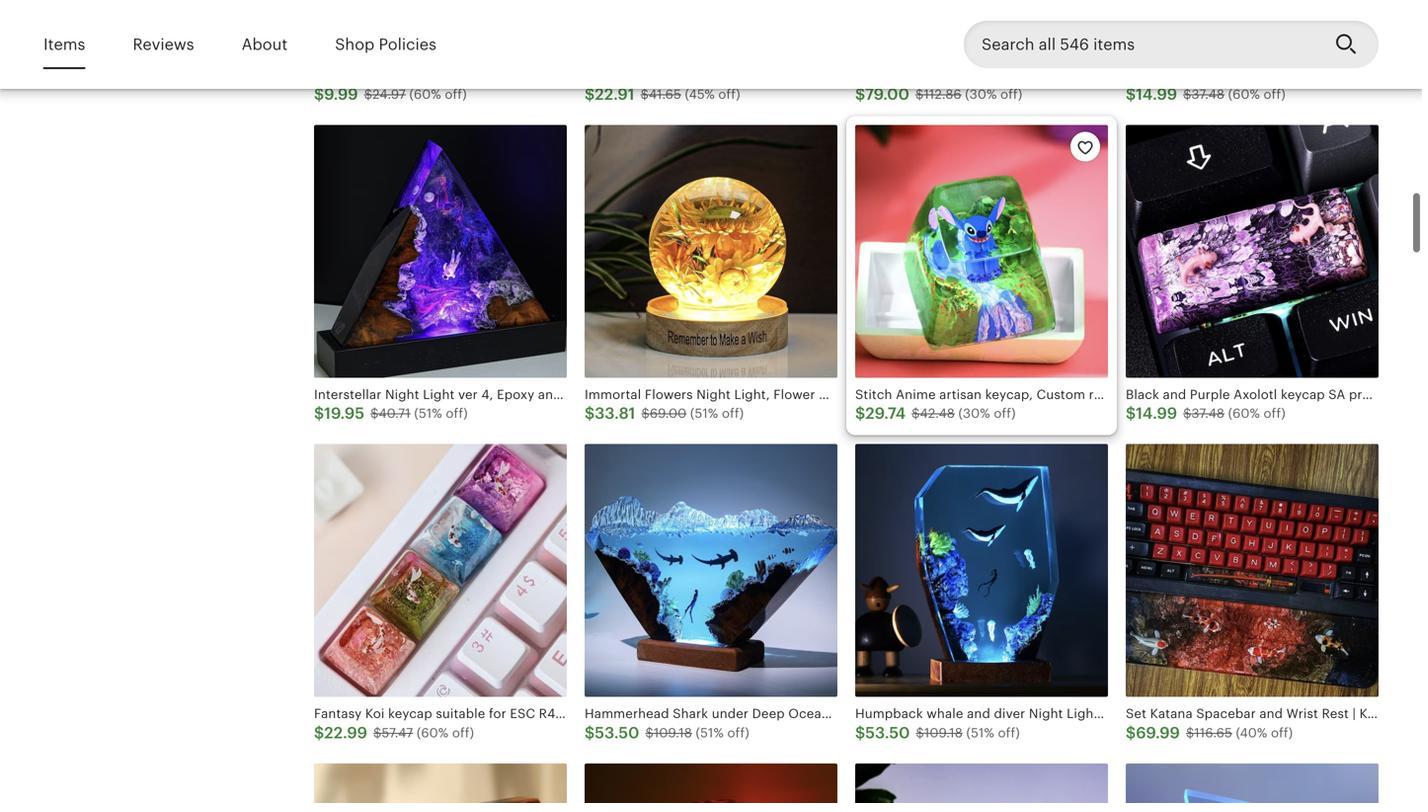Task type: describe. For each thing, give the bounding box(es) containing it.
112.86
[[924, 87, 962, 102]]

37.48 for black and purple axolotl keycap sa profile, black axolotl resin keycap anime axolotl custom keycaps japanese christmas gift for him image
[[1192, 406, 1225, 421]]

24.97
[[373, 87, 406, 102]]

set katana spacebar and wrist rest | koi resin keyboard support cushion | resin mechanical keyboard wrist rest | set spacebar and wrist rest image
[[1126, 444, 1379, 697]]

(30% for 29.74
[[959, 406, 990, 421]]

fantasy koi keycap suitable for esc r4, skyblue koi handmade resin keycap, pinky keycap set full, custom color keycaps, gift for bestfriend image
[[314, 444, 567, 697]]

immortal flowers night light, flower night lamp, real dandelion puff paperweight, flower epoxy resin nightlight, christmas gift for her image
[[585, 125, 838, 378]]

37.48 for bookself minecraft keycap for cherry mx keyboard, tnt minecraft resin keycap, custom minecraft keycap, artisan keycap, best gift for him image
[[1192, 87, 1225, 102]]

off) for humpback whale and diver night lights, killer whale resin lamp, epoxy resin table lamp, home decoration creative personalized gifts image
[[998, 725, 1020, 740]]

hammerhead shark under deep ocean night lights, diver exploring ocean epoxy lamp resin table lamp, custom lamp personalized christmas gifts image
[[585, 444, 838, 697]]

off) for black and purple axolotl keycap sa profile, black axolotl resin keycap anime axolotl custom keycaps japanese christmas gift for him image
[[1264, 406, 1286, 421]]

orca killer whale and diver night lights, killer whale resin lamp, epoxy resin table lamp, home decor boho, home decoration, gift for him image
[[314, 763, 567, 803]]

$ 29.74 $ 42.48 (30% off)
[[855, 405, 1016, 422]]

$ 14.99 $ 37.48 (60% off) for black and purple axolotl keycap sa profile, black axolotl resin keycap anime axolotl custom keycaps japanese christmas gift for him image
[[1126, 405, 1286, 422]]

off) for set katana spacebar and wrist rest | koi resin keyboard support cushion | resin mechanical keyboard wrist rest | set spacebar and wrist rest image
[[1271, 725, 1293, 740]]

walnut epoxy resin live edge cheese tray, serving board, metal handles, charcuterie board, personalized wedding gift , realtor gift image
[[855, 0, 1108, 59]]

black and purple axolotl keycap sa profile, black axolotl resin keycap anime axolotl custom keycaps japanese christmas gift for him image
[[1126, 125, 1379, 378]]

humpback whale and diver night lights, killer whale resin lamp, epoxy resin table lamp, home decoration creative personalized gifts image
[[855, 444, 1108, 697]]

79.00
[[865, 85, 910, 103]]

$ 22.99 $ 57.47 (60% off)
[[314, 724, 474, 742]]

Search all 546 items text field
[[964, 21, 1320, 68]]

items link
[[43, 22, 85, 67]]

$ inside $ 79.00 $ 112.86 (30% off)
[[916, 87, 924, 102]]

off) inside $ 22.91 $ 41.65 (45% off)
[[718, 87, 740, 102]]

53.50 for hammerhead shark under deep ocean night lights, diver exploring ocean epoxy lamp resin table lamp, custom lamp personalized christmas gifts image in the bottom of the page
[[595, 724, 640, 742]]

41.65
[[649, 87, 681, 102]]

shop policies
[[335, 35, 437, 53]]

$ 33.81 $ 69.00 (51% off)
[[585, 405, 744, 422]]

109.18 for hammerhead shark under deep ocean night lights, diver exploring ocean epoxy lamp resin table lamp, custom lamp personalized christmas gifts image in the bottom of the page
[[654, 725, 692, 740]]

about link
[[242, 22, 288, 67]]

40.71
[[379, 406, 411, 421]]

22.91
[[595, 85, 635, 103]]

29.74
[[866, 405, 906, 422]]

53.50 for humpback whale and diver night lights, killer whale resin lamp, epoxy resin table lamp, home decoration creative personalized gifts image
[[866, 724, 910, 742]]

57.47
[[382, 725, 413, 740]]

interstellar night light ver 4, epoxy and wooden night lights, galaxy epoxy resin wood night lamp, epoxy lamp space, christmas gifts image
[[314, 125, 567, 378]]

$ inside $ 29.74 $ 42.48 (30% off)
[[912, 406, 920, 421]]

off) for stitch anime artisan keycap, custom resin keycap, artisan stitch keycaps, esc keycap for cherry mx keyboard cute, christmas gifts for her image
[[994, 406, 1016, 421]]

manta rays and diver night lights ver2, manta rays epoxy lamp, epoxy resin table lamp, home decor boho, birthday gifts for her best friend image
[[855, 763, 1108, 803]]

(60% inside $ 9.99 $ 24.97 (60% off)
[[409, 87, 441, 102]]

33.81
[[595, 405, 636, 422]]

reviews
[[133, 35, 194, 53]]



Task type: vqa. For each thing, say whether or not it's contained in the screenshot.
diameter.
no



Task type: locate. For each thing, give the bounding box(es) containing it.
14.99 for bookself minecraft keycap for cherry mx keyboard, tnt minecraft resin keycap, custom minecraft keycap, artisan keycap, best gift for him image
[[1136, 85, 1177, 103]]

109.18 for humpback whale and diver night lights, killer whale resin lamp, epoxy resin table lamp, home decoration creative personalized gifts image
[[924, 725, 963, 740]]

bookself minecraft keycap for cherry mx keyboard, tnt minecraft resin keycap, custom minecraft keycap, artisan keycap, best gift for him image
[[1126, 0, 1379, 59]]

(51% right 69.00
[[690, 406, 718, 421]]

off) inside $ 33.81 $ 69.00 (51% off)
[[722, 406, 744, 421]]

$ 79.00 $ 112.86 (30% off)
[[855, 85, 1023, 103]]

1 37.48 from the top
[[1192, 87, 1225, 102]]

14.99 for black and purple axolotl keycap sa profile, black axolotl resin keycap anime axolotl custom keycaps japanese christmas gift for him image
[[1136, 405, 1177, 422]]

off) inside $ 29.74 $ 42.48 (30% off)
[[994, 406, 1016, 421]]

1 horizontal spatial $ 53.50 $ 109.18 (51% off)
[[855, 724, 1020, 742]]

(51%
[[414, 406, 442, 421], [690, 406, 718, 421], [696, 725, 724, 740], [966, 725, 995, 740]]

(60%
[[409, 87, 441, 102], [1228, 87, 1260, 102], [1228, 406, 1260, 421], [417, 725, 449, 740]]

1 $ 53.50 $ 109.18 (51% off) from the left
[[585, 724, 750, 742]]

(60% for fantasy koi keycap suitable for esc r4, skyblue koi handmade resin keycap, pinky keycap set full, custom color keycaps, gift for bestfriend image
[[417, 725, 449, 740]]

(30% inside $ 79.00 $ 112.86 (30% off)
[[965, 87, 997, 102]]

2 $ 14.99 $ 37.48 (60% off) from the top
[[1126, 405, 1286, 422]]

1 horizontal spatial 53.50
[[866, 724, 910, 742]]

off) inside $ 22.99 $ 57.47 (60% off)
[[452, 725, 474, 740]]

1 vertical spatial 37.48
[[1192, 406, 1225, 421]]

(30%
[[965, 87, 997, 102], [959, 406, 990, 421]]

$ 9.99 $ 24.97 (60% off)
[[314, 85, 467, 103]]

$ 53.50 $ 109.18 (51% off)
[[585, 724, 750, 742], [855, 724, 1020, 742]]

off) for the interstellar night light ver 4, epoxy and wooden night lights, galaxy epoxy resin wood night lamp, epoxy lamp space, christmas gifts image
[[446, 406, 468, 421]]

items
[[43, 35, 85, 53]]

$ 53.50 $ 109.18 (51% off) for hammerhead shark under deep ocean night lights, diver exploring ocean epoxy lamp resin table lamp, custom lamp personalized christmas gifts image in the bottom of the page
[[585, 724, 750, 742]]

69.99
[[1136, 724, 1180, 742]]

$ inside $ 69.99 $ 116.65 (40% off)
[[1186, 725, 1195, 740]]

(51% for hammerhead shark under deep ocean night lights, diver exploring ocean epoxy lamp resin table lamp, custom lamp personalized christmas gifts image in the bottom of the page
[[696, 725, 724, 740]]

$ 14.99 $ 37.48 (60% off) for bookself minecraft keycap for cherry mx keyboard, tnt minecraft resin keycap, custom minecraft keycap, artisan keycap, best gift for him image
[[1126, 85, 1286, 103]]

off) for bookself minecraft keycap for cherry mx keyboard, tnt minecraft resin keycap, custom minecraft keycap, artisan keycap, best gift for him image
[[1264, 87, 1286, 102]]

2 37.48 from the top
[[1192, 406, 1225, 421]]

$ 22.91 $ 41.65 (45% off)
[[585, 85, 740, 103]]

$ inside $ 19.95 $ 40.71 (51% off)
[[371, 406, 379, 421]]

116.65
[[1195, 725, 1233, 740]]

0 vertical spatial 14.99
[[1136, 85, 1177, 103]]

(60% for black and purple axolotl keycap sa profile, black axolotl resin keycap anime axolotl custom keycaps japanese christmas gift for him image
[[1228, 406, 1260, 421]]

2 109.18 from the left
[[924, 725, 963, 740]]

(51% inside $ 33.81 $ 69.00 (51% off)
[[690, 406, 718, 421]]

off) for immortal flowers night light, flower night lamp, real dandelion puff paperweight, flower epoxy resin nightlight, christmas gift for her image
[[722, 406, 744, 421]]

1 horizontal spatial 109.18
[[924, 725, 963, 740]]

14.99
[[1136, 85, 1177, 103], [1136, 405, 1177, 422]]

1 53.50 from the left
[[595, 724, 640, 742]]

19.95
[[324, 405, 365, 422]]

$ inside $ 22.91 $ 41.65 (45% off)
[[641, 87, 649, 102]]

stitch anime artisan keycap, custom resin keycap, artisan stitch keycaps, esc keycap for cherry mx keyboard cute, christmas gifts for her image
[[855, 125, 1108, 378]]

(30% for 79.00
[[965, 87, 997, 102]]

policies
[[379, 35, 437, 53]]

(60% for bookself minecraft keycap for cherry mx keyboard, tnt minecraft resin keycap, custom minecraft keycap, artisan keycap, best gift for him image
[[1228, 87, 1260, 102]]

$ inside $ 33.81 $ 69.00 (51% off)
[[642, 406, 650, 421]]

reviews link
[[133, 22, 194, 67]]

$ 53.50 $ 109.18 (51% off) up 'manta rays and diver night lights ver2, manta rays epoxy lamp, epoxy resin table lamp, home decor boho, birthday gifts for her best friend' image
[[855, 724, 1020, 742]]

about
[[242, 35, 288, 53]]

109.18 up clearance! oppenheimer inspired resin lamp, atomic bomb resin night light, storm cloud lamp, modern table lamp war protest symbols image
[[654, 725, 692, 740]]

37.48
[[1192, 87, 1225, 102], [1192, 406, 1225, 421]]

off) inside $ 9.99 $ 24.97 (60% off)
[[445, 87, 467, 102]]

109.18 up 'manta rays and diver night lights ver2, manta rays epoxy lamp, epoxy resin table lamp, home decor boho, birthday gifts for her best friend' image
[[924, 725, 963, 740]]

(51% for immortal flowers night light, flower night lamp, real dandelion puff paperweight, flower epoxy resin nightlight, christmas gift for her image
[[690, 406, 718, 421]]

hammerhead shark and diver resin night light epoxy and wooden lamp epoxy resin wood rustic creative handmade furniture and decor image
[[1126, 763, 1379, 803]]

$ 14.99 $ 37.48 (60% off)
[[1126, 85, 1286, 103], [1126, 405, 1286, 422]]

109.18
[[654, 725, 692, 740], [924, 725, 963, 740]]

2 53.50 from the left
[[866, 724, 910, 742]]

off)
[[445, 87, 467, 102], [718, 87, 740, 102], [1001, 87, 1023, 102], [1264, 87, 1286, 102], [446, 406, 468, 421], [722, 406, 744, 421], [994, 406, 1016, 421], [1264, 406, 1286, 421], [452, 725, 474, 740], [727, 725, 750, 740], [998, 725, 1020, 740], [1271, 725, 1293, 740]]

$ 53.50 $ 109.18 (51% off) up clearance! oppenheimer inspired resin lamp, atomic bomb resin night light, storm cloud lamp, modern table lamp war protest symbols image
[[585, 724, 750, 742]]

69.00
[[650, 406, 687, 421]]

off) inside $ 69.99 $ 116.65 (40% off)
[[1271, 725, 1293, 740]]

9.99
[[324, 85, 358, 103]]

1 109.18 from the left
[[654, 725, 692, 740]]

shop
[[335, 35, 375, 53]]

42.48
[[920, 406, 955, 421]]

0 vertical spatial 37.48
[[1192, 87, 1225, 102]]

1 vertical spatial (30%
[[959, 406, 990, 421]]

0 horizontal spatial 53.50
[[595, 724, 640, 742]]

backlit arrow flower keycap, pink keycap, dry flower backlit keycaps, arrow keycap set, custom escape keycap, unique gifts for her image
[[314, 0, 567, 59]]

off) inside $ 19.95 $ 40.71 (51% off)
[[446, 406, 468, 421]]

(30% right 112.86
[[965, 87, 997, 102]]

$
[[314, 85, 324, 103], [585, 85, 595, 103], [855, 85, 865, 103], [1126, 85, 1136, 103], [364, 87, 373, 102], [641, 87, 649, 102], [916, 87, 924, 102], [1183, 87, 1192, 102], [314, 405, 324, 422], [585, 405, 595, 422], [855, 405, 866, 422], [1126, 405, 1136, 422], [371, 406, 379, 421], [642, 406, 650, 421], [912, 406, 920, 421], [1183, 406, 1192, 421], [314, 724, 324, 742], [585, 724, 595, 742], [855, 724, 866, 742], [1126, 724, 1136, 742], [373, 725, 382, 740], [645, 725, 654, 740], [916, 725, 924, 740], [1186, 725, 1195, 740]]

(60% inside $ 22.99 $ 57.47 (60% off)
[[417, 725, 449, 740]]

0 horizontal spatial 109.18
[[654, 725, 692, 740]]

1 $ 14.99 $ 37.48 (60% off) from the top
[[1126, 85, 1286, 103]]

$ 19.95 $ 40.71 (51% off)
[[314, 405, 468, 422]]

(51% up 'manta rays and diver night lights ver2, manta rays epoxy lamp, epoxy resin table lamp, home decor boho, birthday gifts for her best friend' image
[[966, 725, 995, 740]]

(51% inside $ 19.95 $ 40.71 (51% off)
[[414, 406, 442, 421]]

off) for the walnut epoxy resin live edge cheese tray, serving board, metal handles, charcuterie board, personalized wedding gift , realtor gift image
[[1001, 87, 1023, 102]]

clearance! oppenheimer inspired resin lamp, atomic bomb resin night light, storm cloud lamp, modern table lamp war protest symbols image
[[585, 763, 838, 803]]

(45%
[[685, 87, 715, 102]]

2 $ 53.50 $ 109.18 (51% off) from the left
[[855, 724, 1020, 742]]

0 horizontal spatial $ 53.50 $ 109.18 (51% off)
[[585, 724, 750, 742]]

$ inside $ 9.99 $ 24.97 (60% off)
[[364, 87, 373, 102]]

off) inside $ 79.00 $ 112.86 (30% off)
[[1001, 87, 1023, 102]]

(51% right 40.71
[[414, 406, 442, 421]]

1 14.99 from the top
[[1136, 85, 1177, 103]]

shop policies link
[[335, 22, 437, 67]]

(40%
[[1236, 725, 1268, 740]]

$ inside $ 22.99 $ 57.47 (60% off)
[[373, 725, 382, 740]]

22.99
[[324, 724, 367, 742]]

53.50
[[595, 724, 640, 742], [866, 724, 910, 742]]

0 vertical spatial (30%
[[965, 87, 997, 102]]

off) for fantasy koi keycap suitable for esc r4, skyblue koi handmade resin keycap, pinky keycap set full, custom color keycaps, gift for bestfriend image
[[452, 725, 474, 740]]

(30% right 42.48
[[959, 406, 990, 421]]

$ 69.99 $ 116.65 (40% off)
[[1126, 724, 1293, 742]]

1 vertical spatial 14.99
[[1136, 405, 1177, 422]]

(30% inside $ 29.74 $ 42.48 (30% off)
[[959, 406, 990, 421]]

(51% for the interstellar night light ver 4, epoxy and wooden night lights, galaxy epoxy resin wood night lamp, epoxy lamp space, christmas gifts image
[[414, 406, 442, 421]]

2 14.99 from the top
[[1136, 405, 1177, 422]]

$ 53.50 $ 109.18 (51% off) for humpback whale and diver night lights, killer whale resin lamp, epoxy resin table lamp, home decoration creative personalized gifts image
[[855, 724, 1020, 742]]

(51% up clearance! oppenheimer inspired resin lamp, atomic bomb resin night light, storm cloud lamp, modern table lamp war protest symbols image
[[696, 725, 724, 740]]

1 vertical spatial $ 14.99 $ 37.48 (60% off)
[[1126, 405, 1286, 422]]

(51% for humpback whale and diver night lights, killer whale resin lamp, epoxy resin table lamp, home decoration creative personalized gifts image
[[966, 725, 995, 740]]

0 vertical spatial $ 14.99 $ 37.48 (60% off)
[[1126, 85, 1286, 103]]

off) for hammerhead shark under deep ocean night lights, diver exploring ocean epoxy lamp resin table lamp, custom lamp personalized christmas gifts image in the bottom of the page
[[727, 725, 750, 740]]



